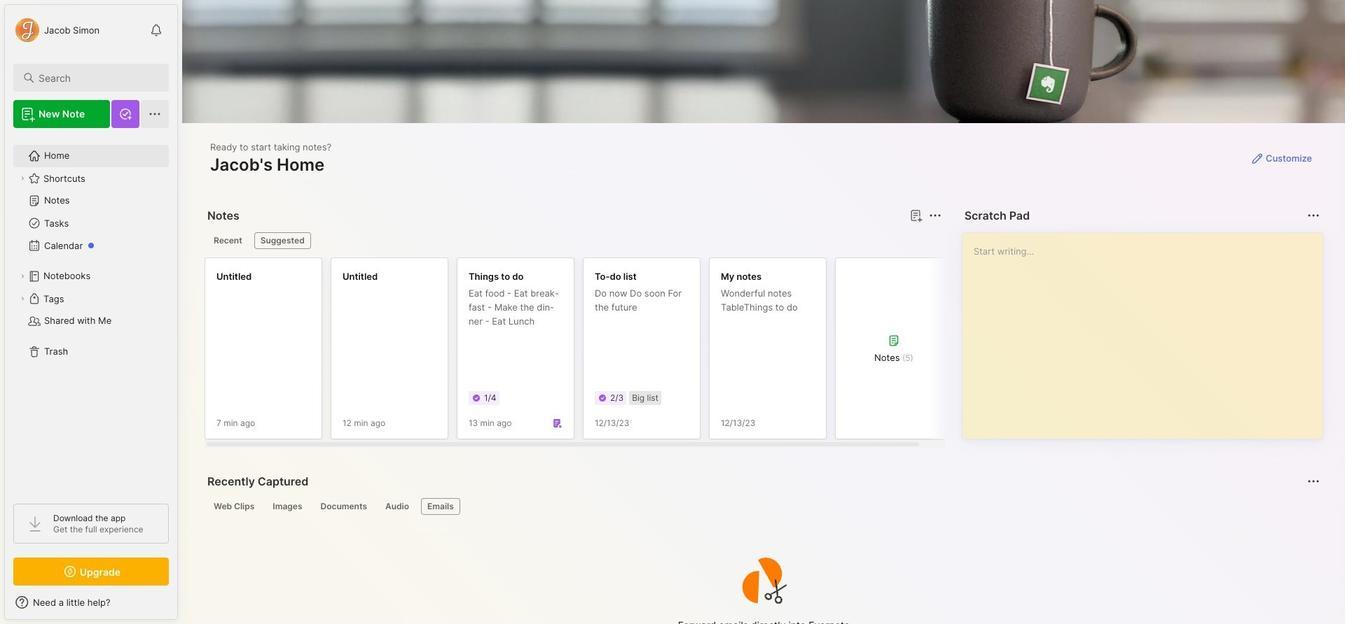 Task type: locate. For each thing, give the bounding box(es) containing it.
1 horizontal spatial more actions image
[[1305, 207, 1322, 224]]

None search field
[[39, 69, 156, 86]]

1 vertical spatial tab list
[[207, 499, 1318, 516]]

1 tab list from the top
[[207, 233, 939, 249]]

none search field inside "main" element
[[39, 69, 156, 86]]

more actions image
[[927, 207, 943, 224], [1305, 207, 1322, 224]]

Start writing… text field
[[974, 233, 1322, 428]]

2 more actions image from the left
[[1305, 207, 1322, 224]]

0 vertical spatial tab list
[[207, 233, 939, 249]]

tab list
[[207, 233, 939, 249], [207, 499, 1318, 516]]

More actions field
[[925, 206, 945, 226], [1304, 206, 1323, 226], [1304, 472, 1323, 492]]

row group
[[205, 258, 961, 448]]

WHAT'S NEW field
[[5, 592, 177, 614]]

tab
[[207, 233, 249, 249], [254, 233, 311, 249], [207, 499, 261, 516], [266, 499, 309, 516], [314, 499, 373, 516], [379, 499, 415, 516], [421, 499, 460, 516]]

click to collapse image
[[177, 599, 187, 616]]

tree inside "main" element
[[5, 137, 177, 492]]

tree
[[5, 137, 177, 492]]

0 horizontal spatial more actions image
[[927, 207, 943, 224]]



Task type: vqa. For each thing, say whether or not it's contained in the screenshot.
CALENDAR
no



Task type: describe. For each thing, give the bounding box(es) containing it.
expand tags image
[[18, 295, 27, 303]]

expand notebooks image
[[18, 273, 27, 281]]

more actions image
[[1305, 474, 1322, 490]]

1 more actions image from the left
[[927, 207, 943, 224]]

Account field
[[13, 16, 100, 44]]

Search text field
[[39, 71, 156, 85]]

main element
[[0, 0, 182, 625]]

2 tab list from the top
[[207, 499, 1318, 516]]



